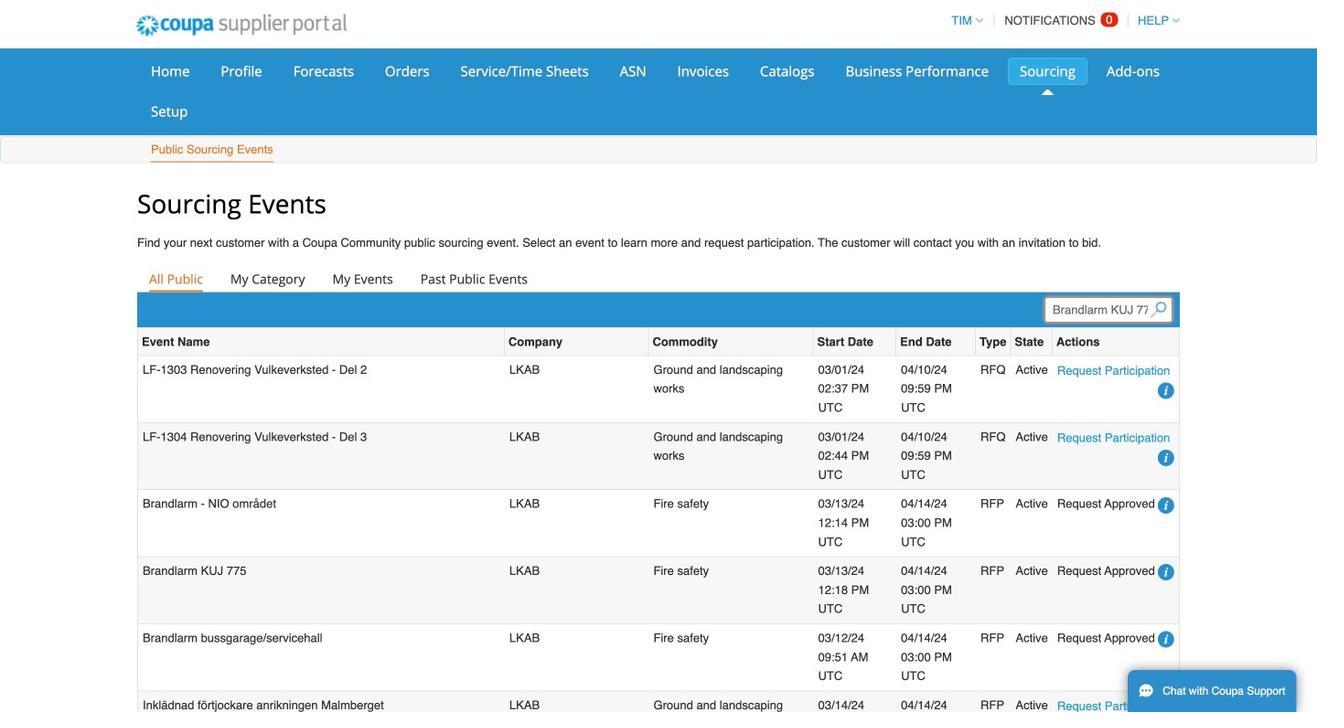 Task type: vqa. For each thing, say whether or not it's contained in the screenshot.
Use to the right
no



Task type: locate. For each thing, give the bounding box(es) containing it.
search image
[[1151, 302, 1167, 318]]

Search text field
[[1045, 297, 1173, 323]]

tab list
[[137, 266, 1181, 292]]

navigation
[[944, 3, 1181, 38]]



Task type: describe. For each thing, give the bounding box(es) containing it.
coupa supplier portal image
[[124, 3, 359, 49]]



